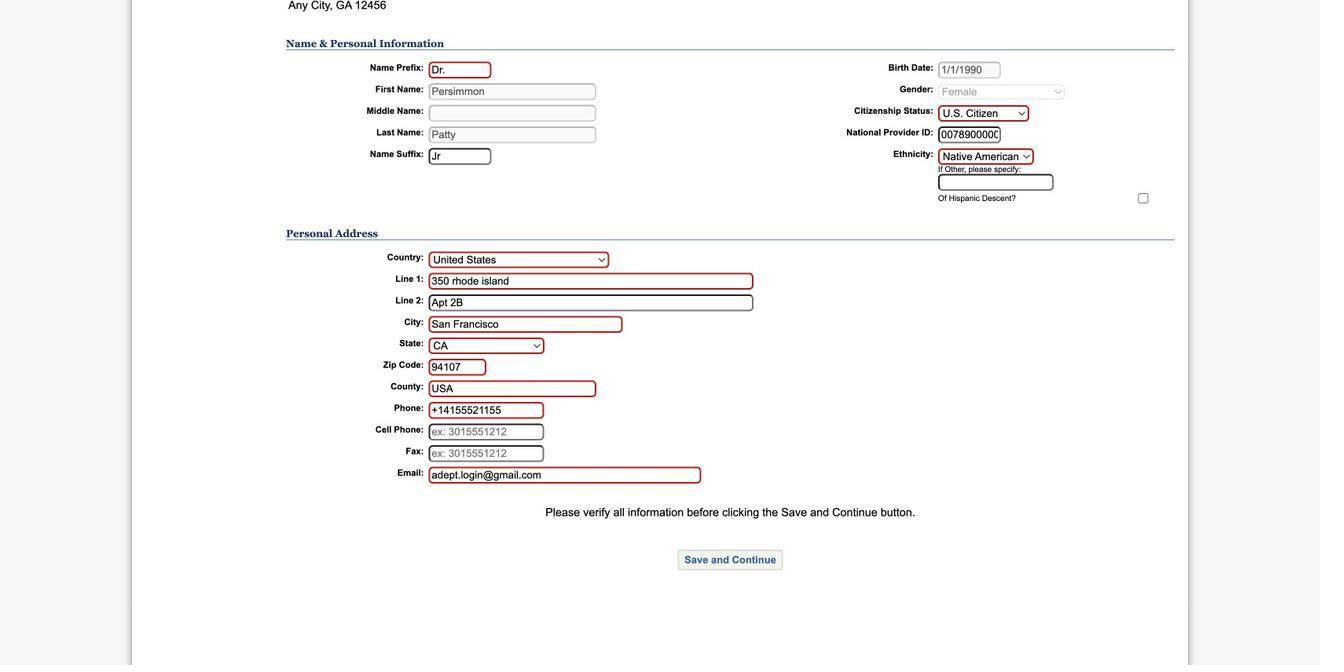 Task type: locate. For each thing, give the bounding box(es) containing it.
ex: 3015551212 text field up ex: 3015551212 text field
[[429, 403, 544, 420]]

ex: 3015551212 text field down ex: 3015551212 text field
[[429, 446, 544, 463]]

None text field
[[429, 105, 597, 122], [429, 127, 597, 144], [939, 127, 1002, 144], [429, 105, 597, 122], [429, 127, 597, 144], [939, 127, 1002, 144]]

0 vertical spatial ex: 3015551212 text field
[[429, 403, 544, 420]]

ex: 3015551212 text field
[[429, 403, 544, 420], [429, 446, 544, 463]]

ex: 3015551212 text field
[[429, 424, 544, 441]]

1 ex: 3015551212 text field from the top
[[429, 403, 544, 420]]

None text field
[[429, 83, 597, 100], [939, 174, 1054, 191], [429, 317, 623, 334], [429, 381, 597, 398], [429, 83, 597, 100], [939, 174, 1054, 191], [429, 317, 623, 334], [429, 381, 597, 398]]

ex: Apt. 100 text field
[[429, 295, 754, 312]]

ex: Sr | Jr text field
[[429, 148, 492, 165]]

1 vertical spatial ex: 3015551212 text field
[[429, 446, 544, 463]]

2 ex: 3015551212 text field from the top
[[429, 446, 544, 463]]

MM/DD/YYYY text field
[[939, 62, 1002, 79]]

None submit
[[678, 550, 783, 571]]

None checkbox
[[1139, 193, 1149, 204]]

ex: 123 Fourth St. text field
[[429, 273, 754, 290]]



Task type: describe. For each thing, give the bounding box(es) containing it.
ex: username@domain.com text field
[[429, 468, 702, 484]]

ex: Mr | Mrs text field
[[429, 62, 492, 79]]

ex: 30303 text field
[[429, 359, 487, 376]]



